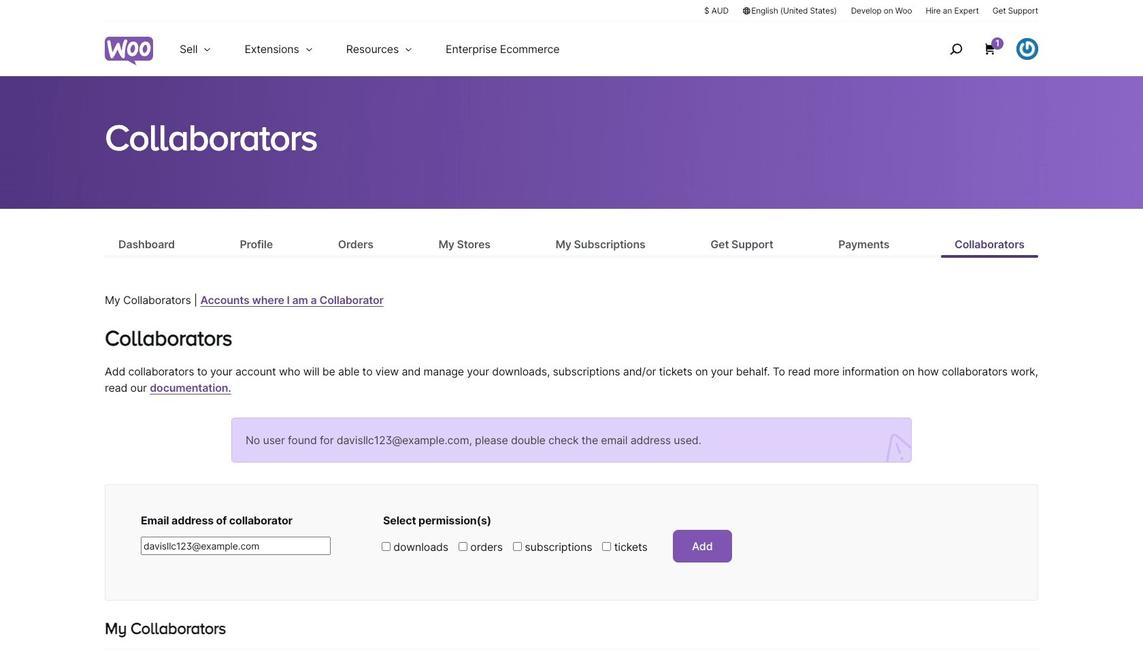 Task type: locate. For each thing, give the bounding box(es) containing it.
service navigation menu element
[[921, 27, 1039, 71]]

None checkbox
[[382, 542, 391, 551], [459, 542, 468, 551], [513, 542, 522, 551], [603, 542, 611, 551], [382, 542, 391, 551], [459, 542, 468, 551], [513, 542, 522, 551], [603, 542, 611, 551]]



Task type: describe. For each thing, give the bounding box(es) containing it.
search image
[[945, 38, 967, 60]]

open account menu image
[[1017, 38, 1039, 60]]



